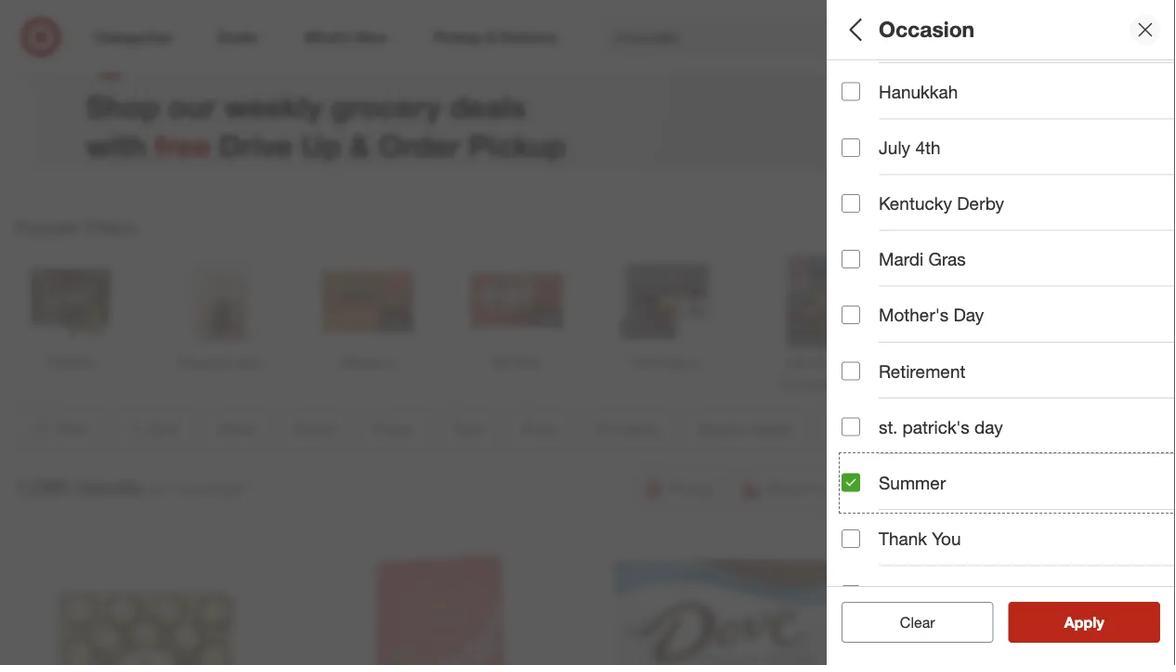 Task type: vqa. For each thing, say whether or not it's contained in the screenshot.
'$17.39 Chapstick Life Moments It's a Baby Lip Balm - Angel Food - 10ct/1.5oz'
no



Task type: locate. For each thing, give the bounding box(es) containing it.
Thank You checkbox
[[842, 529, 860, 548]]

search
[[927, 30, 972, 48]]

mardi
[[879, 249, 924, 270]]

clear down thanksgiving
[[900, 613, 935, 631]]

clear for clear all
[[891, 613, 926, 631]]

&
[[350, 127, 370, 163], [947, 227, 956, 243]]

occasion for occasion
[[879, 16, 975, 42]]

t
[[1171, 162, 1175, 178]]

Retirement checkbox
[[842, 362, 860, 380]]

summer up thank you on the right bottom
[[879, 472, 946, 493]]

hanukkah
[[879, 81, 958, 102]]

results inside button
[[1076, 613, 1124, 631]]

see
[[1045, 613, 1072, 631]]

occasion inside all filters dialog
[[842, 398, 921, 420]]

flavor brownie; cookies & cream; peanut butter; peppermint
[[842, 203, 1161, 243]]

crunch;
[[927, 162, 974, 178]]

filters
[[85, 216, 137, 238]]

Mother's Day checkbox
[[842, 306, 860, 324]]

mardi gras
[[879, 249, 966, 270]]

results for see
[[1076, 613, 1124, 631]]

occasion
[[879, 16, 975, 42], [842, 398, 921, 420]]

brand
[[842, 138, 892, 159]]

cookies
[[896, 227, 944, 243]]

results left for
[[74, 474, 143, 500]]

dietary needs
[[842, 470, 961, 491]]

clear inside button
[[900, 613, 935, 631]]

search button
[[927, 17, 972, 61]]

0 vertical spatial &
[[350, 127, 370, 163]]

guest rating
[[842, 535, 951, 556]]

kat;
[[1063, 162, 1086, 178]]

occasion summer
[[842, 398, 921, 438]]

occasion inside dialog
[[879, 16, 975, 42]]

1 vertical spatial results
[[1076, 613, 1124, 631]]

1 horizontal spatial results
[[1076, 613, 1124, 631]]

summer
[[842, 422, 891, 438], [879, 472, 946, 493]]

drive
[[219, 127, 293, 163]]

clear all
[[891, 613, 944, 631]]

0 horizontal spatial results
[[74, 474, 143, 500]]

1 vertical spatial occasion
[[842, 398, 921, 420]]

results right see
[[1076, 613, 1124, 631]]

clear inside button
[[891, 613, 926, 631]]

0 vertical spatial summer
[[842, 422, 891, 438]]

filters
[[873, 16, 931, 42]]

mother's day
[[879, 304, 984, 326]]

1 horizontal spatial &
[[947, 227, 956, 243]]

clear
[[891, 613, 926, 631], [900, 613, 935, 631]]

& up gras
[[947, 227, 956, 243]]

rating
[[896, 535, 951, 556]]

1 vertical spatial summer
[[879, 472, 946, 493]]

deals
[[449, 88, 526, 124]]

results
[[74, 474, 143, 500], [1076, 613, 1124, 631]]

lindt;
[[1135, 162, 1168, 178]]

needs
[[908, 470, 961, 491]]

apply button
[[1008, 602, 1160, 643]]

& inside flavor brownie; cookies & cream; peanut butter; peppermint
[[947, 227, 956, 243]]

summer inside occasion summer
[[842, 422, 891, 438]]

shop
[[86, 88, 160, 124]]

0 vertical spatial results
[[74, 474, 143, 500]]

thank you
[[879, 528, 961, 549]]

occasion down retirement checkbox
[[842, 398, 921, 420]]

4th
[[915, 137, 941, 158]]

0 horizontal spatial &
[[350, 127, 370, 163]]

summer up dietary
[[842, 422, 891, 438]]

all filters
[[842, 16, 931, 42]]

day
[[953, 304, 984, 326]]

gras
[[929, 249, 966, 270]]

1 vertical spatial &
[[947, 227, 956, 243]]

pickup
[[468, 127, 566, 163]]

price button
[[842, 320, 1175, 385]]

& right up
[[350, 127, 370, 163]]

0 vertical spatial occasion
[[879, 16, 975, 42]]

price
[[842, 340, 885, 361]]

peanut
[[1005, 227, 1046, 243]]

up
[[301, 127, 341, 163]]

clear all button
[[842, 602, 993, 643]]

2 clear from the left
[[900, 613, 935, 631]]

clear left all
[[891, 613, 926, 631]]

Mardi Gras checkbox
[[842, 250, 860, 269]]

thank
[[879, 528, 927, 549]]

butter;
[[1050, 227, 1089, 243]]

"chocolate"
[[173, 480, 249, 498]]

occasion dialog
[[827, 0, 1175, 665]]

dietary needs button
[[842, 451, 1175, 516]]

3
[[842, 162, 849, 178]]

order
[[379, 127, 460, 163]]

1 clear from the left
[[891, 613, 926, 631]]

occasion up hanukkah at the top
[[879, 16, 975, 42]]



Task type: describe. For each thing, give the bounding box(es) containing it.
dietary
[[842, 470, 903, 491]]

july 4th
[[879, 137, 941, 158]]

4
[[1144, 19, 1149, 31]]

brand 3 musketeers; crunch; ghirardelli; kit kat; kinder; lindt; t
[[842, 138, 1175, 178]]

kentucky
[[879, 193, 952, 214]]

peppermint
[[1093, 227, 1161, 243]]

candy
[[990, 292, 1028, 308]]

July 4th checkbox
[[842, 138, 860, 157]]

grocery
[[331, 88, 441, 124]]

patrick's
[[902, 416, 970, 437]]

see results button
[[1008, 602, 1160, 643]]

1,090 results for "chocolate"
[[15, 474, 249, 500]]

Kentucky Derby checkbox
[[842, 194, 860, 213]]

all
[[930, 613, 944, 631]]

july
[[879, 137, 910, 158]]

results for 1,090
[[74, 474, 143, 500]]

for
[[151, 480, 168, 498]]

brownie;
[[842, 227, 893, 243]]

occasion for occasion summer
[[842, 398, 921, 420]]

all
[[842, 16, 867, 42]]

chocolates;
[[917, 292, 986, 308]]

ghirardelli;
[[977, 162, 1040, 178]]

deals button
[[842, 60, 1175, 125]]

kit
[[1043, 162, 1059, 178]]

guest rating button
[[842, 516, 1175, 581]]

type
[[842, 268, 881, 289]]

flavor
[[842, 203, 893, 224]]

derby
[[957, 193, 1004, 214]]

st. patrick's day
[[879, 416, 1003, 437]]

mother's
[[879, 304, 949, 326]]

◎deals
[[86, 29, 242, 81]]

all filters dialog
[[827, 0, 1175, 665]]

kentucky derby
[[879, 193, 1004, 214]]

st.
[[879, 416, 897, 437]]

retirement
[[879, 360, 966, 382]]

see results
[[1045, 613, 1124, 631]]

you
[[932, 528, 961, 549]]

weekly
[[224, 88, 322, 124]]

deals
[[842, 80, 889, 101]]

kinder;
[[1089, 162, 1131, 178]]

st. patrick's day checkbox
[[842, 418, 860, 436]]

clear button
[[842, 602, 993, 643]]

Hanukkah checkbox
[[842, 82, 860, 101]]

musketeers;
[[852, 162, 924, 178]]

free
[[155, 127, 210, 163]]

4 link
[[1116, 17, 1156, 58]]

barks;
[[842, 292, 879, 308]]

filled
[[882, 292, 913, 308]]

our
[[168, 88, 216, 124]]

summer inside occasion dialog
[[879, 472, 946, 493]]

Summer checkbox
[[842, 473, 860, 492]]

bars
[[1031, 292, 1058, 308]]

& inside "◎deals shop our weekly grocery deals with free drive up & order pickup"
[[350, 127, 370, 163]]

◎deals shop our weekly grocery deals with free drive up & order pickup
[[86, 29, 566, 163]]

popular filters
[[15, 216, 137, 238]]

type barks; filled chocolates; candy bars
[[842, 268, 1058, 308]]

with
[[86, 127, 146, 163]]

cream;
[[959, 227, 1002, 243]]

1,090
[[15, 474, 68, 500]]

day
[[974, 416, 1003, 437]]

guest
[[842, 535, 891, 556]]

thanksgiving
[[879, 584, 982, 605]]

popular
[[15, 216, 80, 238]]

apply
[[1064, 613, 1104, 631]]

clear for clear
[[900, 613, 935, 631]]

What can we help you find? suggestions appear below search field
[[603, 17, 940, 58]]



